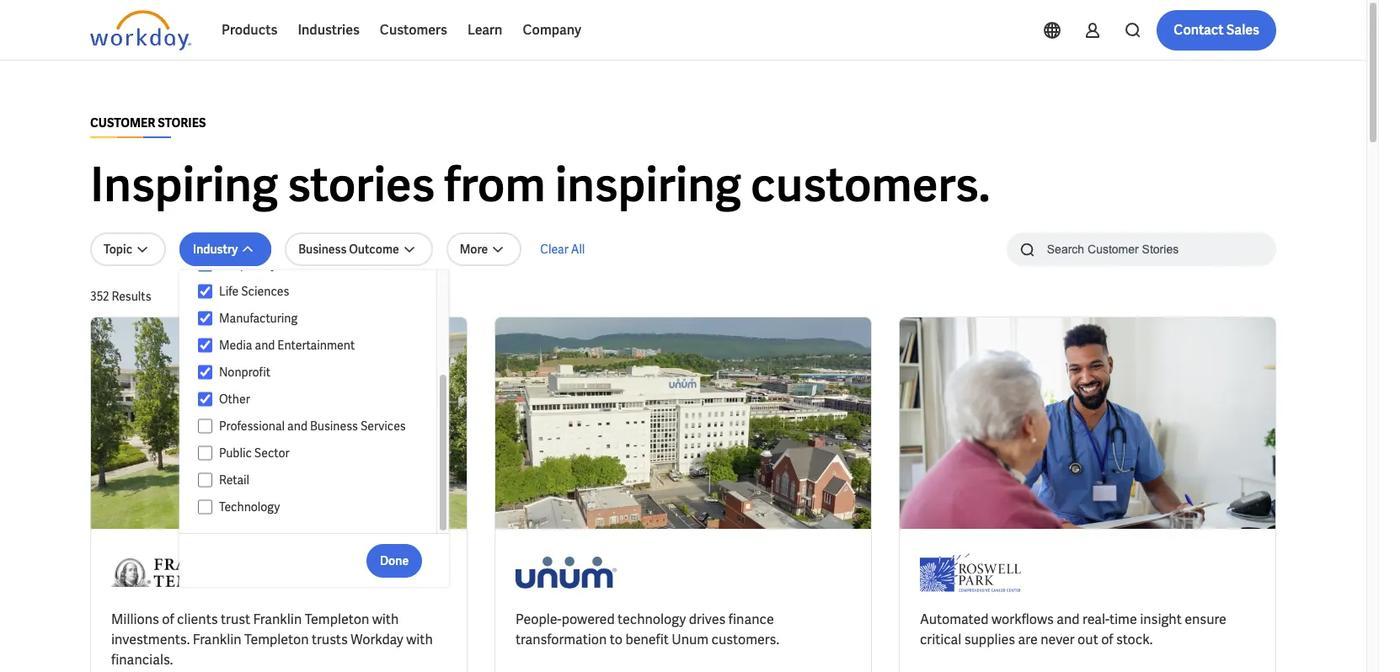 Task type: describe. For each thing, give the bounding box(es) containing it.
stories
[[287, 154, 435, 216]]

contact
[[1174, 21, 1224, 39]]

hospitality link
[[212, 255, 421, 275]]

professional and business services link
[[212, 416, 421, 437]]

more
[[460, 242, 488, 257]]

drives
[[689, 611, 726, 629]]

learn button
[[458, 10, 513, 51]]

professional and business services
[[219, 419, 406, 434]]

financials.
[[111, 651, 173, 669]]

to
[[610, 631, 623, 649]]

done button
[[367, 544, 422, 578]]

ensure
[[1185, 611, 1227, 629]]

trusts
[[312, 631, 348, 649]]

customers button
[[370, 10, 458, 51]]

technology
[[219, 500, 280, 515]]

life sciences
[[219, 284, 289, 299]]

retail link
[[212, 470, 421, 490]]

technology
[[618, 611, 686, 629]]

manufacturing
[[219, 311, 298, 326]]

go to the homepage image
[[90, 10, 191, 51]]

done
[[380, 553, 409, 568]]

automated workflows and real-time insight ensure critical supplies are never out of stock.
[[920, 611, 1227, 649]]

Search Customer Stories text field
[[1037, 234, 1244, 264]]

workday
[[351, 631, 403, 649]]

other link
[[212, 389, 421, 410]]

of inside millions of clients trust franklin templeton with investments. franklin templeton trusts workday with financials.
[[162, 611, 174, 629]]

clear all
[[540, 242, 585, 257]]

all
[[571, 242, 585, 257]]

industry
[[193, 242, 238, 257]]

automated
[[920, 611, 989, 629]]

millions
[[111, 611, 159, 629]]

life sciences link
[[212, 281, 421, 302]]

finance
[[729, 611, 774, 629]]

real-
[[1083, 611, 1110, 629]]

investments.
[[111, 631, 190, 649]]

workflows
[[992, 611, 1054, 629]]

outcome
[[349, 242, 399, 257]]

and inside the automated workflows and real-time insight ensure critical supplies are never out of stock.
[[1057, 611, 1080, 629]]

critical
[[920, 631, 962, 649]]

business inside button
[[298, 242, 347, 257]]

and for media
[[255, 338, 275, 353]]

products
[[222, 21, 278, 39]]

never
[[1041, 631, 1075, 649]]

supplies
[[965, 631, 1016, 649]]

benefit
[[626, 631, 669, 649]]

inspiring stories from inspiring customers.
[[90, 154, 991, 216]]

learn
[[468, 21, 503, 39]]

topic
[[104, 242, 132, 257]]

of inside the automated workflows and real-time insight ensure critical supplies are never out of stock.
[[1102, 631, 1114, 649]]

business outcome button
[[285, 233, 433, 266]]

media and entertainment link
[[212, 335, 421, 356]]

services
[[361, 419, 406, 434]]

0 horizontal spatial with
[[372, 611, 399, 629]]

nonprofit link
[[212, 362, 421, 383]]

transformation
[[516, 631, 607, 649]]

life
[[219, 284, 239, 299]]

customer stories
[[90, 115, 206, 131]]



Task type: locate. For each thing, give the bounding box(es) containing it.
contact sales
[[1174, 21, 1260, 39]]

0 vertical spatial franklin
[[253, 611, 302, 629]]

unum
[[672, 631, 709, 649]]

more button
[[446, 233, 522, 266]]

industries
[[298, 21, 360, 39]]

1 vertical spatial templeton
[[244, 631, 309, 649]]

inspiring
[[555, 154, 742, 216]]

media
[[219, 338, 252, 353]]

0 vertical spatial business
[[298, 242, 347, 257]]

1 horizontal spatial of
[[1102, 631, 1114, 649]]

business outcome
[[298, 242, 399, 257]]

stock.
[[1117, 631, 1153, 649]]

0 horizontal spatial franklin
[[193, 631, 241, 649]]

media and entertainment
[[219, 338, 355, 353]]

powered
[[562, 611, 615, 629]]

franklin down trust
[[193, 631, 241, 649]]

1 horizontal spatial and
[[287, 419, 308, 434]]

and
[[255, 338, 275, 353], [287, 419, 308, 434], [1057, 611, 1080, 629]]

company
[[523, 21, 581, 39]]

retail
[[219, 473, 250, 488]]

1 vertical spatial of
[[1102, 631, 1114, 649]]

352 results
[[90, 289, 151, 304]]

results
[[112, 289, 151, 304]]

products button
[[212, 10, 288, 51]]

insight
[[1140, 611, 1182, 629]]

and down manufacturing at the top left of page
[[255, 338, 275, 353]]

public sector link
[[212, 443, 421, 463]]

352
[[90, 289, 109, 304]]

business
[[298, 242, 347, 257], [310, 419, 358, 434]]

0 horizontal spatial of
[[162, 611, 174, 629]]

hospitality
[[219, 257, 277, 272]]

trust
[[221, 611, 250, 629]]

millions of clients trust franklin templeton with investments. franklin templeton trusts workday with financials.
[[111, 611, 433, 669]]

sales
[[1227, 21, 1260, 39]]

public
[[219, 446, 252, 461]]

1 vertical spatial customers.
[[712, 631, 780, 649]]

out
[[1078, 631, 1099, 649]]

franklin right trust
[[253, 611, 302, 629]]

business up 'public sector' link
[[310, 419, 358, 434]]

of right out on the bottom
[[1102, 631, 1114, 649]]

from
[[444, 154, 546, 216]]

nonprofit
[[219, 365, 271, 380]]

0 horizontal spatial and
[[255, 338, 275, 353]]

clients
[[177, 611, 218, 629]]

franklin
[[253, 611, 302, 629], [193, 631, 241, 649]]

None checkbox
[[198, 311, 212, 326], [198, 338, 212, 353], [198, 365, 212, 380], [198, 446, 212, 461], [198, 500, 212, 515], [198, 311, 212, 326], [198, 338, 212, 353], [198, 365, 212, 380], [198, 446, 212, 461], [198, 500, 212, 515]]

2 horizontal spatial and
[[1057, 611, 1080, 629]]

None checkbox
[[198, 257, 212, 272], [198, 284, 212, 299], [198, 392, 212, 407], [198, 419, 212, 434], [198, 473, 212, 488], [198, 257, 212, 272], [198, 284, 212, 299], [198, 392, 212, 407], [198, 419, 212, 434], [198, 473, 212, 488]]

industry button
[[180, 233, 272, 266]]

with right workday
[[406, 631, 433, 649]]

unum image
[[516, 549, 617, 597]]

and for professional
[[287, 419, 308, 434]]

people-powered technology drives finance transformation to benefit unum customers.
[[516, 611, 780, 649]]

sector
[[254, 446, 290, 461]]

customers
[[380, 21, 447, 39]]

people-
[[516, 611, 562, 629]]

public sector
[[219, 446, 290, 461]]

customer
[[90, 115, 155, 131]]

and up 'public sector' link
[[287, 419, 308, 434]]

entertainment
[[278, 338, 355, 353]]

1 vertical spatial franklin
[[193, 631, 241, 649]]

roswell park comprehensive cancer center (roswell park cancer institute) image
[[920, 549, 1021, 597]]

with
[[372, 611, 399, 629], [406, 631, 433, 649]]

other
[[219, 392, 250, 407]]

company button
[[513, 10, 592, 51]]

clear all button
[[535, 233, 590, 266]]

sciences
[[241, 284, 289, 299]]

2 vertical spatial and
[[1057, 611, 1080, 629]]

and up never
[[1057, 611, 1080, 629]]

contact sales link
[[1157, 10, 1277, 51]]

time
[[1110, 611, 1137, 629]]

customers. inside people-powered technology drives finance transformation to benefit unum customers.
[[712, 631, 780, 649]]

topic button
[[90, 233, 166, 266]]

inspiring
[[90, 154, 278, 216]]

customers.
[[751, 154, 991, 216], [712, 631, 780, 649]]

technology link
[[212, 497, 421, 517]]

1 horizontal spatial franklin
[[253, 611, 302, 629]]

stories
[[158, 115, 206, 131]]

franklin templeton companies, llc image
[[111, 549, 260, 597]]

manufacturing link
[[212, 308, 421, 329]]

professional
[[219, 419, 285, 434]]

templeton down trust
[[244, 631, 309, 649]]

0 vertical spatial of
[[162, 611, 174, 629]]

industries button
[[288, 10, 370, 51]]

templeton
[[305, 611, 369, 629], [244, 631, 309, 649]]

1 vertical spatial business
[[310, 419, 358, 434]]

templeton up the trusts on the left of page
[[305, 611, 369, 629]]

clear
[[540, 242, 569, 257]]

0 vertical spatial templeton
[[305, 611, 369, 629]]

0 vertical spatial and
[[255, 338, 275, 353]]

0 vertical spatial customers.
[[751, 154, 991, 216]]

0 vertical spatial with
[[372, 611, 399, 629]]

1 vertical spatial and
[[287, 419, 308, 434]]

of up investments.
[[162, 611, 174, 629]]

business up life sciences link
[[298, 242, 347, 257]]

1 vertical spatial with
[[406, 631, 433, 649]]

are
[[1018, 631, 1038, 649]]

1 horizontal spatial with
[[406, 631, 433, 649]]

with up workday
[[372, 611, 399, 629]]



Task type: vqa. For each thing, say whether or not it's contained in the screenshot.
Partners link
no



